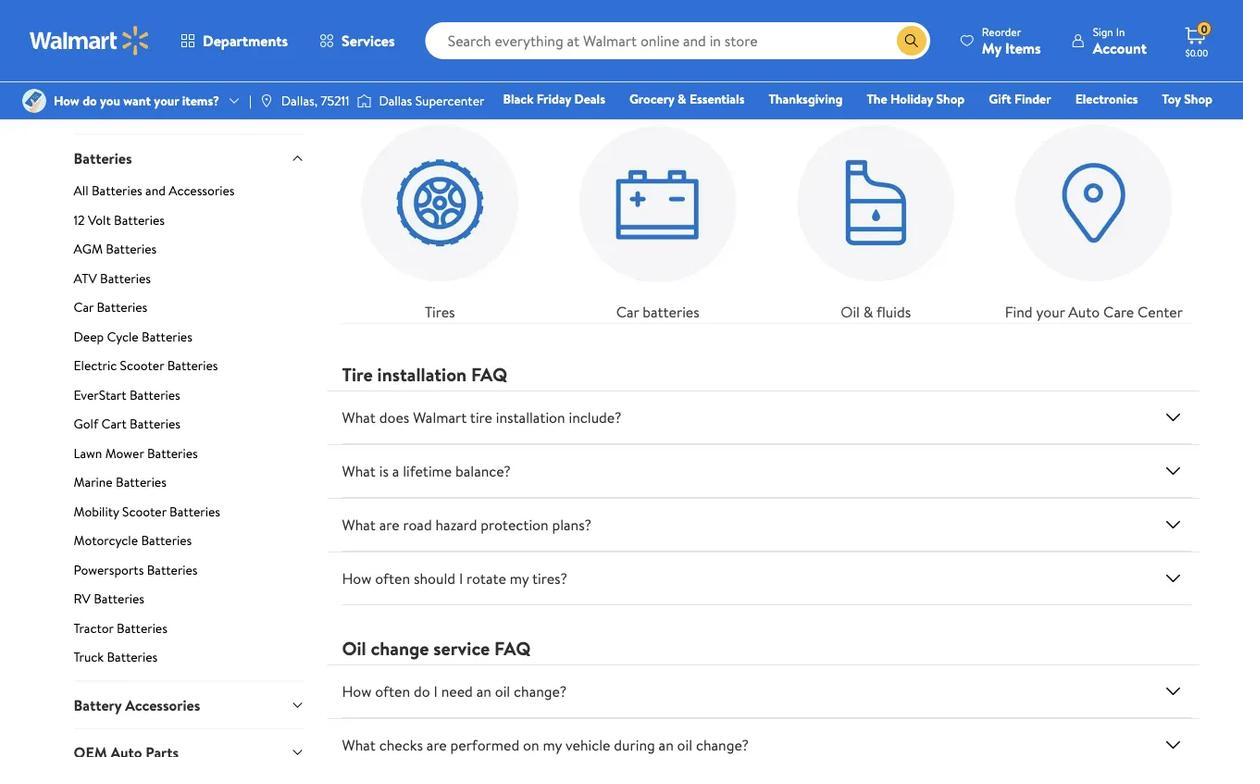 Task type: vqa. For each thing, say whether or not it's contained in the screenshot.
"LAWN MOWER BATTERIES" link at the bottom left
yes



Task type: locate. For each thing, give the bounding box(es) containing it.
batteries
[[643, 302, 700, 322]]

see services up grocery & essentials link on the top of page
[[663, 8, 732, 26]]

friday
[[537, 90, 571, 108]]

1 vertical spatial a
[[392, 461, 399, 482]]

2 list from the top
[[331, 90, 1203, 323]]

motorcycle batteries link
[[74, 531, 305, 557]]

performed
[[451, 735, 520, 756]]

items
[[1005, 38, 1041, 58]]

a right the book
[[404, 8, 411, 26]]

see for see services link for 1st see services list item
[[663, 8, 684, 26]]

sign in account
[[1093, 24, 1147, 58]]

1 vertical spatial my
[[543, 735, 562, 756]]

1 horizontal spatial see
[[954, 8, 975, 26]]

auto left parts on the left of page
[[74, 39, 113, 65]]

my right on
[[543, 735, 562, 756]]

marine
[[74, 473, 113, 491]]

accessories up |
[[180, 39, 274, 65]]

often down 'change'
[[375, 682, 410, 702]]

2 what from the top
[[342, 461, 376, 482]]

deep cycle batteries
[[74, 327, 193, 345]]

search icon image
[[905, 33, 919, 48]]

1 vertical spatial how
[[342, 569, 372, 589]]

1 list from the top
[[331, 0, 1203, 45]]

shop
[[342, 66, 383, 92], [937, 90, 965, 108], [1185, 90, 1213, 108]]

your
[[154, 92, 179, 110], [1037, 302, 1065, 322]]

1 vertical spatial &
[[678, 90, 687, 108]]

often
[[375, 569, 410, 589], [375, 682, 410, 702]]

1 vertical spatial list
[[331, 90, 1203, 323]]

faq
[[471, 361, 508, 387], [495, 635, 531, 661]]

i
[[459, 569, 463, 589], [434, 682, 438, 702]]

1 horizontal spatial car
[[616, 302, 639, 322]]

see services up my
[[954, 8, 1023, 26]]

motorcycle batteries
[[74, 531, 192, 549]]

1 horizontal spatial &
[[678, 90, 687, 108]]

see services link up items
[[924, 0, 1192, 30]]

what left the is
[[342, 461, 376, 482]]

0 horizontal spatial change?
[[514, 682, 567, 702]]

0 horizontal spatial oil
[[342, 635, 366, 661]]

car down atv
[[74, 298, 94, 316]]

0 horizontal spatial your
[[154, 92, 179, 110]]

1 horizontal spatial my
[[543, 735, 562, 756]]

 image
[[22, 89, 46, 113], [259, 94, 274, 108]]

1 vertical spatial i
[[434, 682, 438, 702]]

1 see services list item from the left
[[622, 0, 913, 45]]

what
[[342, 408, 376, 428], [342, 461, 376, 482], [342, 515, 376, 535], [342, 735, 376, 756]]

& right parts on the left of page
[[163, 39, 176, 65]]

|
[[249, 92, 252, 110]]

tire installation faq
[[342, 361, 508, 387]]

1 horizontal spatial your
[[1037, 302, 1065, 322]]

1 horizontal spatial oil
[[841, 302, 860, 322]]

0 vertical spatial an
[[477, 682, 492, 702]]

1 vertical spatial your
[[1037, 302, 1065, 322]]

batteries up truck batteries
[[117, 619, 167, 637]]

0 vertical spatial list
[[331, 0, 1203, 45]]

0
[[1201, 21, 1208, 37]]

scooter down the deep cycle batteries
[[120, 356, 164, 374]]

1 see services from the left
[[663, 8, 732, 26]]

shop left by
[[342, 66, 383, 92]]

0 horizontal spatial  image
[[22, 89, 46, 113]]

oil right the during
[[677, 735, 693, 756]]

reorder my items
[[982, 24, 1041, 58]]

plans?
[[552, 515, 592, 535]]

deep
[[74, 327, 104, 345]]

truck batteries
[[74, 648, 158, 666]]

0 horizontal spatial see
[[663, 8, 684, 26]]

2 vertical spatial accessories
[[125, 695, 200, 715]]

finder
[[1015, 90, 1052, 108]]

0 vertical spatial scooter
[[120, 356, 164, 374]]

0 vertical spatial service
[[414, 8, 453, 26]]

what for what does walmart tire installation include?
[[342, 408, 376, 428]]

what are road hazard protection plans? image
[[1163, 514, 1185, 536]]

walmart
[[413, 408, 467, 428]]

0 horizontal spatial services
[[687, 8, 732, 26]]

one
[[1071, 116, 1099, 134]]

batteries down marine batteries link
[[170, 502, 220, 520]]

& for grocery & essentials
[[678, 90, 687, 108]]

electronics link
[[1067, 89, 1147, 109]]

how
[[54, 92, 79, 110], [342, 569, 372, 589], [342, 682, 372, 702]]

center
[[1138, 302, 1183, 322]]

often for do
[[375, 682, 410, 702]]

tires link
[[342, 105, 538, 323]]

1 vertical spatial faq
[[495, 635, 531, 661]]

scooter for mobility
[[122, 502, 166, 520]]

2 services from the left
[[978, 8, 1023, 26]]

i left need
[[434, 682, 438, 702]]

what checks are performed on my vehicle during an oil change? image
[[1163, 734, 1185, 757]]

0 horizontal spatial car
[[74, 298, 94, 316]]

batteries down motorcycle batteries link
[[147, 561, 198, 579]]

accessories inside 'all batteries and accessories' link
[[169, 181, 235, 199]]

walmart+ link
[[1149, 115, 1221, 135]]

1 services from the left
[[687, 8, 732, 26]]

0 horizontal spatial &
[[163, 39, 176, 65]]

auto left care
[[1069, 302, 1100, 322]]

grocery
[[630, 90, 675, 108]]

how do you want your items?
[[54, 92, 219, 110]]

1 horizontal spatial do
[[414, 682, 430, 702]]

2 horizontal spatial &
[[864, 302, 874, 322]]

an
[[477, 682, 492, 702], [659, 735, 674, 756]]

0 vertical spatial a
[[404, 8, 411, 26]]

batteries button
[[74, 134, 305, 181]]

are right checks
[[427, 735, 447, 756]]

care
[[1104, 302, 1135, 322]]

0 horizontal spatial are
[[379, 515, 400, 535]]

vehicle
[[566, 735, 611, 756]]

1 vertical spatial service
[[434, 635, 490, 661]]

do left you
[[83, 92, 97, 110]]

what left road
[[342, 515, 376, 535]]

installation right 'tire'
[[496, 408, 565, 428]]

an right the during
[[659, 735, 674, 756]]

2 see from the left
[[954, 8, 975, 26]]

2 see services link from the left
[[924, 0, 1192, 30]]

Search search field
[[426, 22, 930, 59]]

cart
[[101, 415, 127, 433]]

do
[[83, 92, 97, 110], [414, 682, 430, 702]]

what left does
[[342, 408, 376, 428]]

fashion
[[933, 116, 976, 134]]

holiday
[[891, 90, 933, 108]]

services up my
[[978, 8, 1023, 26]]

your right want
[[154, 92, 179, 110]]

what for what is a lifetime balance?
[[342, 461, 376, 482]]

oil right need
[[495, 682, 510, 702]]

& right 'grocery'
[[678, 90, 687, 108]]

electronics
[[1076, 90, 1139, 108]]

faq up the how often do i need an oil change?
[[495, 635, 531, 661]]

batteries
[[74, 148, 132, 168], [92, 181, 142, 199], [114, 211, 165, 229], [106, 240, 157, 258], [100, 269, 151, 287], [97, 298, 148, 316], [142, 327, 193, 345], [167, 356, 218, 374], [130, 386, 180, 404], [130, 415, 181, 433], [147, 444, 198, 462], [116, 473, 167, 491], [170, 502, 220, 520], [141, 531, 192, 549], [147, 561, 198, 579], [94, 590, 144, 608], [117, 619, 167, 637], [107, 648, 158, 666]]

see services link for 1st see services list item from right
[[924, 0, 1192, 30]]

service for a
[[414, 8, 453, 26]]

change? up what checks are performed on my vehicle during an oil change?
[[514, 682, 567, 702]]

everstart batteries link
[[74, 386, 305, 411]]

mobility scooter batteries link
[[74, 502, 305, 528]]

do left need
[[414, 682, 430, 702]]

everstart batteries
[[74, 386, 180, 404]]

0 horizontal spatial my
[[510, 569, 529, 589]]

2 vertical spatial how
[[342, 682, 372, 702]]

batteries down agm batteries
[[100, 269, 151, 287]]

accessories inside battery accessories dropdown button
[[125, 695, 200, 715]]

your right find at the right of page
[[1037, 302, 1065, 322]]

1 vertical spatial scooter
[[122, 502, 166, 520]]

how for how do you want your items?
[[54, 92, 79, 110]]

rv batteries
[[74, 590, 144, 608]]

0 horizontal spatial auto
[[74, 39, 113, 65]]

how left you
[[54, 92, 79, 110]]

1 vertical spatial auto
[[1069, 302, 1100, 322]]

1 vertical spatial are
[[427, 735, 447, 756]]

0 vertical spatial auto
[[74, 39, 113, 65]]

service up need
[[434, 635, 490, 661]]

2 see services from the left
[[954, 8, 1023, 26]]

1 what from the top
[[342, 408, 376, 428]]

0 vertical spatial your
[[154, 92, 179, 110]]

a right the is
[[392, 461, 399, 482]]

road
[[403, 515, 432, 535]]

installation
[[377, 361, 467, 387], [496, 408, 565, 428]]

1 horizontal spatial shop
[[937, 90, 965, 108]]

1 vertical spatial oil
[[677, 735, 693, 756]]

1 horizontal spatial are
[[427, 735, 447, 756]]

see services link up thanksgiving
[[633, 0, 901, 30]]

oil for oil change service faq
[[342, 635, 366, 661]]

0 vertical spatial oil
[[495, 682, 510, 702]]

1 vertical spatial do
[[414, 682, 430, 702]]

0 vertical spatial often
[[375, 569, 410, 589]]

0 horizontal spatial i
[[434, 682, 438, 702]]

lawn mower batteries link
[[74, 444, 305, 469]]

faq up what does walmart tire installation include?
[[471, 361, 508, 387]]

in
[[1116, 24, 1125, 39]]

3 what from the top
[[342, 515, 376, 535]]

1 often from the top
[[375, 569, 410, 589]]

0 vertical spatial oil
[[841, 302, 860, 322]]

how often should i rotate my tires?
[[342, 569, 567, 589]]

1 vertical spatial an
[[659, 735, 674, 756]]

my left tires?
[[510, 569, 529, 589]]

$0.00
[[1186, 46, 1209, 59]]

scooter
[[120, 356, 164, 374], [122, 502, 166, 520]]

 image right |
[[259, 94, 274, 108]]

0 horizontal spatial see services
[[663, 8, 732, 26]]

0 horizontal spatial installation
[[377, 361, 467, 387]]

1 horizontal spatial see services
[[954, 8, 1023, 26]]

batteries down 12 volt batteries
[[106, 240, 157, 258]]

battery
[[74, 695, 122, 715]]

Walmart Site-Wide search field
[[426, 22, 930, 59]]

an right need
[[477, 682, 492, 702]]

scooter up motorcycle batteries
[[122, 502, 166, 520]]

2 often from the top
[[375, 682, 410, 702]]

2 see services list item from the left
[[913, 0, 1203, 45]]

car
[[74, 298, 94, 316], [616, 302, 639, 322]]

car left batteries
[[616, 302, 639, 322]]

1 horizontal spatial services
[[978, 8, 1023, 26]]

checks
[[379, 735, 423, 756]]

0 vertical spatial my
[[510, 569, 529, 589]]

debit
[[1102, 116, 1134, 134]]

1 horizontal spatial i
[[459, 569, 463, 589]]

0 vertical spatial how
[[54, 92, 79, 110]]

2 horizontal spatial shop
[[1185, 90, 1213, 108]]

12
[[74, 211, 85, 229]]

0 vertical spatial accessories
[[180, 39, 274, 65]]

batteries up 12 volt batteries
[[92, 181, 142, 199]]

see up grocery & essentials link on the top of page
[[663, 8, 684, 26]]

tires?
[[532, 569, 567, 589]]

oil left 'change'
[[342, 635, 366, 661]]

 image left you
[[22, 89, 46, 113]]

0 vertical spatial i
[[459, 569, 463, 589]]

dallas,
[[281, 92, 318, 110]]

list
[[331, 0, 1203, 45], [331, 90, 1203, 323]]

shop up "fashion"
[[937, 90, 965, 108]]

1 horizontal spatial  image
[[259, 94, 274, 108]]

1 vertical spatial accessories
[[169, 181, 235, 199]]

see services list item
[[622, 0, 913, 45], [913, 0, 1203, 45]]

home link
[[866, 115, 917, 135]]

during
[[614, 735, 655, 756]]

0 horizontal spatial an
[[477, 682, 492, 702]]

battery accessories
[[74, 695, 200, 715]]

oil change service faq
[[342, 635, 531, 661]]

atv
[[74, 269, 97, 287]]

how down 'change'
[[342, 682, 372, 702]]

service inside book a service link
[[414, 8, 453, 26]]

0 vertical spatial installation
[[377, 361, 467, 387]]

change? right the during
[[696, 735, 749, 756]]

my for vehicle
[[543, 735, 562, 756]]

are left road
[[379, 515, 400, 535]]

how left should
[[342, 569, 372, 589]]

services up essentials
[[687, 8, 732, 26]]

1 horizontal spatial installation
[[496, 408, 565, 428]]

marine batteries link
[[74, 473, 305, 499]]

shop right toy
[[1185, 90, 1213, 108]]

powersports
[[74, 561, 144, 579]]

1 vertical spatial often
[[375, 682, 410, 702]]

dallas supercenter
[[379, 92, 485, 110]]

my for tires?
[[510, 569, 529, 589]]

car for car batteries
[[74, 298, 94, 316]]

0 horizontal spatial oil
[[495, 682, 510, 702]]

1 see services link from the left
[[633, 0, 901, 30]]

0 horizontal spatial a
[[392, 461, 399, 482]]

0 horizontal spatial see services link
[[633, 0, 901, 30]]

my
[[510, 569, 529, 589], [543, 735, 562, 756]]

oil & fluids
[[841, 302, 911, 322]]

accessories down "truck batteries" link
[[125, 695, 200, 715]]

tractor batteries link
[[74, 619, 305, 644]]

often left should
[[375, 569, 410, 589]]

oil left fluids
[[841, 302, 860, 322]]

1 vertical spatial oil
[[342, 635, 366, 661]]

list containing book a service
[[331, 0, 1203, 45]]

batteries up all
[[74, 148, 132, 168]]

0 vertical spatial &
[[163, 39, 176, 65]]

golf cart batteries link
[[74, 415, 305, 440]]

& left fluids
[[864, 302, 874, 322]]

rv batteries link
[[74, 590, 305, 615]]

does
[[379, 408, 410, 428]]

installation up walmart
[[377, 361, 467, 387]]

1 see from the left
[[663, 8, 684, 26]]

1 horizontal spatial a
[[404, 8, 411, 26]]

departments button
[[165, 19, 304, 63]]

batteries down tractor batteries
[[107, 648, 158, 666]]

1 horizontal spatial change?
[[696, 735, 749, 756]]

accessories up '12 volt batteries' link
[[169, 181, 235, 199]]

i left rotate
[[459, 569, 463, 589]]

agm batteries
[[74, 240, 157, 258]]

1 horizontal spatial an
[[659, 735, 674, 756]]

2 vertical spatial &
[[864, 302, 874, 322]]

thanksgiving
[[769, 90, 843, 108]]

1 horizontal spatial see services link
[[924, 0, 1192, 30]]

what left checks
[[342, 735, 376, 756]]

1 vertical spatial change?
[[696, 735, 749, 756]]

service right the book
[[414, 8, 453, 26]]

change?
[[514, 682, 567, 702], [696, 735, 749, 756]]

 image
[[357, 92, 372, 110]]

4 what from the top
[[342, 735, 376, 756]]

what is a lifetime balance? image
[[1163, 460, 1185, 483]]

see left the "reorder"
[[954, 8, 975, 26]]

electric scooter batteries
[[74, 356, 218, 374]]

0 horizontal spatial do
[[83, 92, 97, 110]]

batteries down golf cart batteries link
[[147, 444, 198, 462]]



Task type: describe. For each thing, give the bounding box(es) containing it.
essentials
[[690, 90, 745, 108]]

by
[[387, 66, 406, 92]]

services
[[342, 31, 395, 51]]

1 vertical spatial installation
[[496, 408, 565, 428]]

walmart+
[[1158, 116, 1213, 134]]

see for see services link corresponding to 1st see services list item from right
[[954, 8, 975, 26]]

accessories for all batteries and accessories
[[169, 181, 235, 199]]

car batteries
[[74, 298, 148, 316]]

walmart image
[[30, 26, 150, 56]]

1 horizontal spatial oil
[[677, 735, 693, 756]]

often for should
[[375, 569, 410, 589]]

is
[[379, 461, 389, 482]]

how for how often should i rotate my tires?
[[342, 569, 372, 589]]

black friday deals
[[503, 90, 606, 108]]

golf cart batteries
[[74, 415, 181, 433]]

home
[[875, 116, 909, 134]]

mobility
[[74, 502, 119, 520]]

how often should i rotate my tires? image
[[1163, 568, 1185, 590]]

0 vertical spatial faq
[[471, 361, 508, 387]]

what for what checks are performed on my vehicle during an oil change?
[[342, 735, 376, 756]]

cycle
[[107, 327, 139, 345]]

i for need
[[434, 682, 438, 702]]

thanksgiving link
[[761, 89, 851, 109]]

want
[[123, 92, 151, 110]]

0 vertical spatial change?
[[514, 682, 567, 702]]

sign
[[1093, 24, 1114, 39]]

lawn
[[74, 444, 102, 462]]

grocery & essentials link
[[621, 89, 753, 109]]

agm
[[74, 240, 103, 258]]

what is a lifetime balance?
[[342, 461, 511, 482]]

a inside list item
[[404, 8, 411, 26]]

on
[[523, 735, 539, 756]]

book
[[373, 8, 401, 26]]

 image for how do you want your items?
[[22, 89, 46, 113]]

how often do i need an oil change?
[[342, 682, 567, 702]]

& for oil & fluids
[[864, 302, 874, 322]]

list containing tires
[[331, 90, 1203, 323]]

gift finder
[[989, 90, 1052, 108]]

deals
[[575, 90, 606, 108]]

should
[[414, 569, 456, 589]]

services for see services link corresponding to 1st see services list item from right
[[978, 8, 1023, 26]]

shop by category
[[342, 66, 482, 92]]

oil & fluids link
[[778, 105, 974, 323]]

batteries up tractor batteries
[[94, 590, 144, 608]]

book a service link
[[342, 0, 611, 30]]

car batteries link
[[560, 105, 756, 323]]

0 vertical spatial are
[[379, 515, 400, 535]]

scooter for electric
[[120, 356, 164, 374]]

batteries down electric scooter batteries
[[130, 386, 180, 404]]

rv
[[74, 590, 91, 608]]

lifetime
[[403, 461, 452, 482]]

find your auto care center link
[[996, 105, 1192, 323]]

accessories for auto parts & accessories
[[180, 39, 274, 65]]

shop inside toy shop home
[[1185, 90, 1213, 108]]

mower
[[105, 444, 144, 462]]

how often do i need an oil change? image
[[1163, 681, 1185, 703]]

you
[[100, 92, 120, 110]]

toy
[[1163, 90, 1181, 108]]

departments
[[203, 31, 288, 51]]

batteries down lawn mower batteries
[[116, 473, 167, 491]]

 image for dallas, 75211
[[259, 94, 274, 108]]

atv batteries link
[[74, 269, 305, 294]]

batteries down deep cycle batteries link
[[167, 356, 218, 374]]

what for what are road hazard protection plans?
[[342, 515, 376, 535]]

all
[[74, 181, 88, 199]]

the holiday shop
[[867, 90, 965, 108]]

electric
[[74, 356, 117, 374]]

truck
[[74, 648, 104, 666]]

services for see services link for 1st see services list item
[[687, 8, 732, 26]]

supercenter
[[415, 92, 485, 110]]

batteries down the 'mobility scooter batteries' link
[[141, 531, 192, 549]]

what does walmart tire installation include? image
[[1163, 407, 1185, 429]]

registry
[[1000, 116, 1047, 134]]

items?
[[182, 92, 219, 110]]

all batteries and accessories link
[[74, 181, 305, 207]]

batteries down car batteries link
[[142, 327, 193, 345]]

account
[[1093, 38, 1147, 58]]

see services link for 1st see services list item
[[633, 0, 901, 30]]

tires
[[425, 302, 455, 322]]

1 horizontal spatial auto
[[1069, 302, 1100, 322]]

car batteries link
[[74, 298, 305, 324]]

all batteries and accessories
[[74, 181, 235, 199]]

black
[[503, 90, 534, 108]]

i for rotate
[[459, 569, 463, 589]]

0 horizontal spatial shop
[[342, 66, 383, 92]]

toy shop link
[[1154, 89, 1221, 109]]

car batteries
[[616, 302, 700, 322]]

tractor batteries
[[74, 619, 167, 637]]

parts
[[117, 39, 159, 65]]

batteries up cycle
[[97, 298, 148, 316]]

car for car batteries
[[616, 302, 639, 322]]

what are road hazard protection plans?
[[342, 515, 592, 535]]

need
[[441, 682, 473, 702]]

marine batteries
[[74, 473, 167, 491]]

category
[[411, 66, 482, 92]]

one debit
[[1071, 116, 1134, 134]]

batteries down all batteries and accessories
[[114, 211, 165, 229]]

registry link
[[991, 115, 1055, 135]]

oil for oil & fluids
[[841, 302, 860, 322]]

motorcycle
[[74, 531, 138, 549]]

one debit link
[[1063, 115, 1142, 135]]

how for how often do i need an oil change?
[[342, 682, 372, 702]]

everstart
[[74, 386, 126, 404]]

include?
[[569, 408, 622, 428]]

batteries inside dropdown button
[[74, 148, 132, 168]]

tire
[[342, 361, 373, 387]]

auto parts & accessories
[[74, 39, 274, 65]]

the
[[867, 90, 888, 108]]

batteries up lawn mower batteries
[[130, 415, 181, 433]]

12 volt batteries
[[74, 211, 165, 229]]

reorder
[[982, 24, 1022, 39]]

service for change
[[434, 635, 490, 661]]

truck batteries link
[[74, 648, 305, 681]]

what checks are performed on my vehicle during an oil change?
[[342, 735, 749, 756]]

book a service list item
[[331, 0, 622, 45]]

0 vertical spatial do
[[83, 92, 97, 110]]

find
[[1005, 302, 1033, 322]]

grocery & essentials
[[630, 90, 745, 108]]

golf
[[74, 415, 98, 433]]



